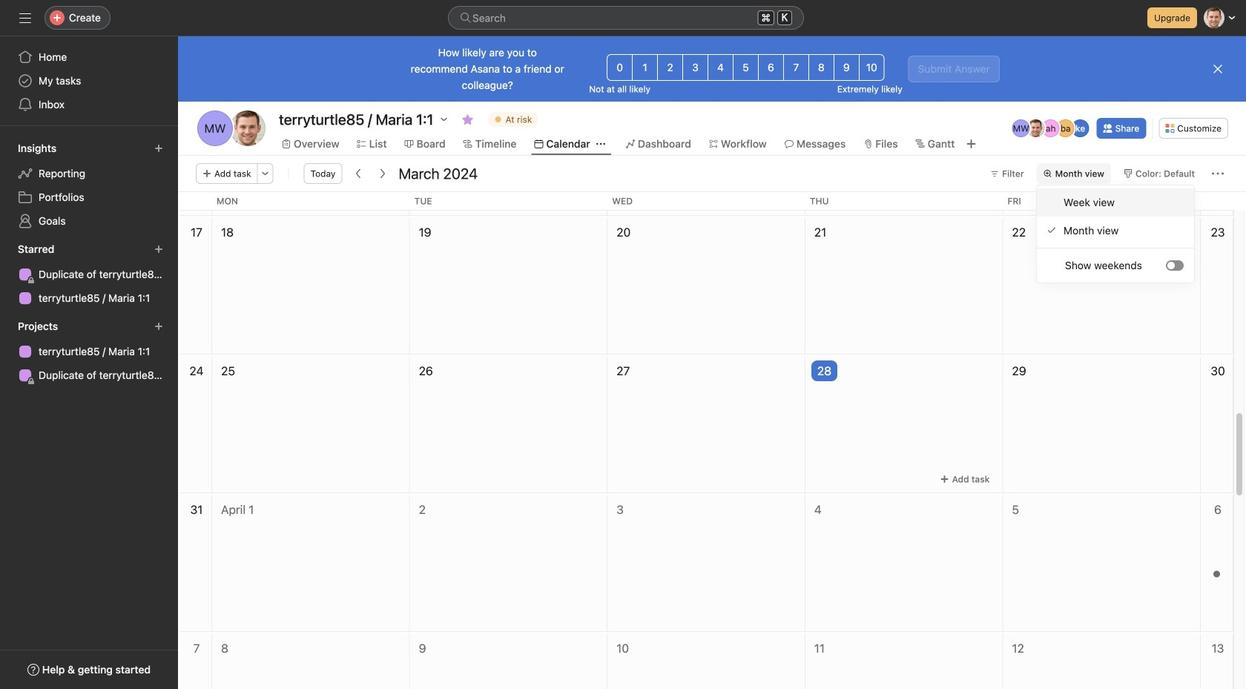 Task type: locate. For each thing, give the bounding box(es) containing it.
None radio
[[607, 54, 633, 81], [632, 54, 658, 81], [658, 54, 683, 81], [708, 54, 734, 81], [809, 54, 835, 81], [859, 54, 885, 81], [607, 54, 633, 81], [632, 54, 658, 81], [658, 54, 683, 81], [708, 54, 734, 81], [809, 54, 835, 81], [859, 54, 885, 81]]

global element
[[0, 36, 178, 125]]

option group
[[607, 54, 885, 81]]

next month image
[[377, 168, 388, 180]]

Search tasks, projects, and more text field
[[448, 6, 804, 30]]

radio item
[[1037, 188, 1195, 217]]

None field
[[448, 6, 804, 30]]

1 horizontal spatial more actions image
[[1212, 168, 1224, 180]]

more actions image
[[1212, 168, 1224, 180], [261, 169, 270, 178]]

0 horizontal spatial more actions image
[[261, 169, 270, 178]]

add items to starred image
[[154, 245, 163, 254]]

dismiss image
[[1212, 63, 1224, 75]]

None radio
[[683, 54, 709, 81], [733, 54, 759, 81], [758, 54, 784, 81], [784, 54, 809, 81], [834, 54, 860, 81], [683, 54, 709, 81], [733, 54, 759, 81], [758, 54, 784, 81], [784, 54, 809, 81], [834, 54, 860, 81]]

previous month image
[[353, 168, 365, 180]]

add tab image
[[966, 138, 978, 150]]

new insights image
[[154, 144, 163, 153]]



Task type: describe. For each thing, give the bounding box(es) containing it.
insights element
[[0, 135, 178, 236]]

remove from starred image
[[462, 114, 474, 125]]

hide sidebar image
[[19, 12, 31, 24]]

new project or portfolio image
[[154, 322, 163, 331]]

projects element
[[0, 313, 178, 390]]

starred element
[[0, 236, 178, 313]]



Task type: vqa. For each thing, say whether or not it's contained in the screenshot.
Add To Projects button
no



